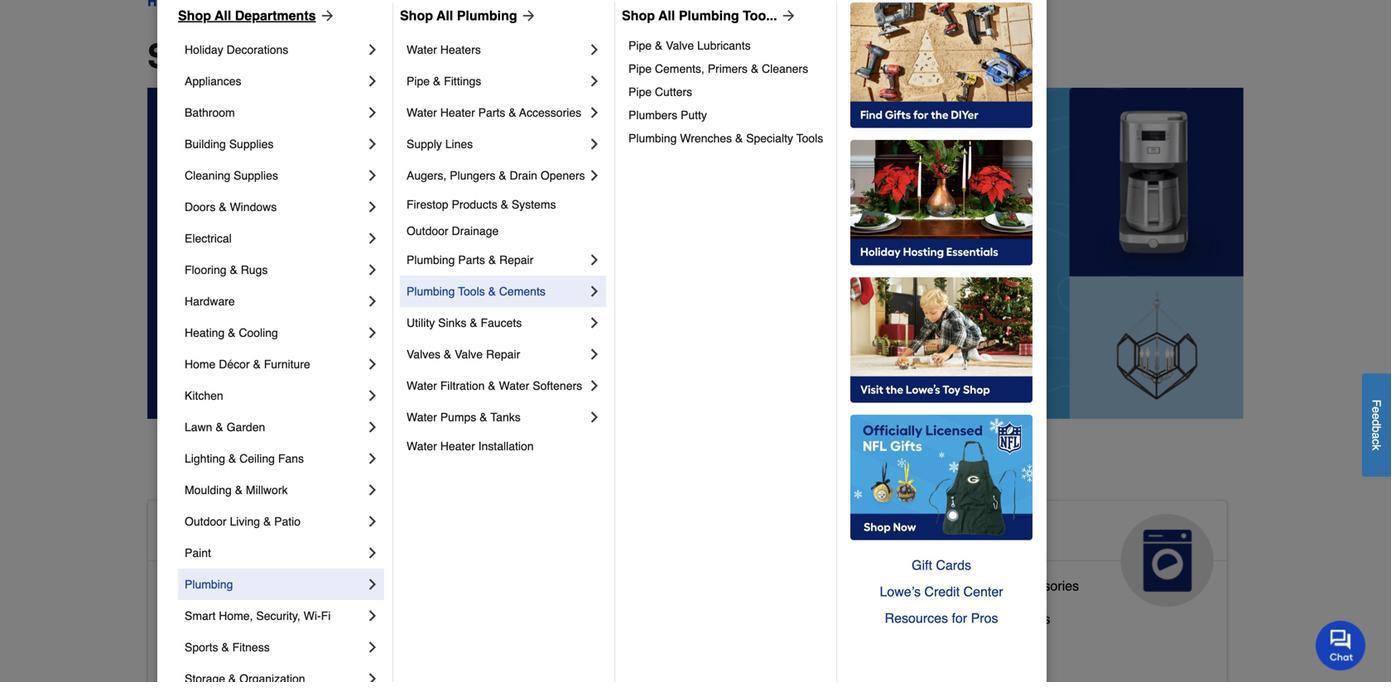 Task type: locate. For each thing, give the bounding box(es) containing it.
& right 'houses,'
[[644, 638, 653, 653]]

supplies
[[229, 137, 274, 151], [234, 169, 278, 182], [589, 605, 640, 620]]

& up cements,
[[655, 39, 663, 52]]

find gifts for the diyer. image
[[850, 2, 1033, 128]]

decorations
[[227, 43, 288, 56]]

arrow right image
[[316, 7, 336, 24], [517, 7, 537, 24], [777, 7, 797, 24]]

accessories up chillers
[[1008, 578, 1079, 594]]

shop all plumbing too... link
[[622, 6, 797, 26]]

& up outdoor drainage link
[[501, 198, 508, 211]]

2 horizontal spatial shop
[[622, 8, 655, 23]]

k
[[1370, 445, 1383, 451]]

valve up cements,
[[666, 39, 694, 52]]

& right entry
[[263, 645, 272, 660]]

officially licensed n f l gifts. shop now. image
[[850, 415, 1033, 541]]

cements
[[499, 285, 546, 298]]

1 vertical spatial furniture
[[656, 638, 709, 653]]

& inside the plumbing parts & repair link
[[488, 253, 496, 267]]

chevron right image for flooring & rugs
[[364, 262, 381, 278]]

& inside moulding & millwork link
[[235, 484, 243, 497]]

animal & pet care link
[[517, 501, 858, 607]]

1 vertical spatial home
[[289, 521, 354, 547]]

specialty
[[746, 132, 793, 145]]

1 horizontal spatial furniture
[[656, 638, 709, 653]]

outdoor
[[407, 224, 449, 238], [185, 515, 227, 528]]

primers
[[708, 62, 748, 75]]

home inside accessible home link
[[289, 521, 354, 547]]

0 vertical spatial tools
[[796, 132, 823, 145]]

0 horizontal spatial shop
[[178, 8, 211, 23]]

0 vertical spatial valve
[[666, 39, 694, 52]]

1 horizontal spatial appliances
[[899, 521, 1023, 547]]

& left drain
[[499, 169, 507, 182]]

livestock
[[530, 605, 586, 620]]

0 horizontal spatial appliances link
[[185, 65, 364, 97]]

& right primers
[[751, 62, 759, 75]]

1 e from the top
[[1370, 407, 1383, 413]]

water up pipe & fittings
[[407, 43, 437, 56]]

0 horizontal spatial outdoor
[[185, 515, 227, 528]]

softeners
[[533, 379, 582, 393]]

chevron right image for holiday decorations
[[364, 41, 381, 58]]

1 vertical spatial bathroom
[[228, 578, 286, 594]]

& right doors
[[219, 200, 227, 214]]

heating & cooling
[[185, 326, 278, 340]]

supply
[[407, 137, 442, 151]]

3 accessible from the top
[[161, 612, 225, 627]]

1 heater from the top
[[440, 106, 475, 119]]

plumbing
[[457, 8, 517, 23], [679, 8, 739, 23], [629, 132, 677, 145], [407, 253, 455, 267], [407, 285, 455, 298], [185, 578, 233, 591]]

all up pipe & valve lubricants
[[658, 8, 675, 23]]

chevron right image
[[586, 73, 603, 89], [586, 136, 603, 152], [364, 167, 381, 184], [586, 167, 603, 184], [364, 199, 381, 215], [364, 293, 381, 310], [364, 325, 381, 341], [586, 378, 603, 394], [586, 409, 603, 426], [364, 419, 381, 436], [364, 482, 381, 499], [364, 671, 381, 682]]

parts down cards
[[961, 578, 992, 594]]

& down accessible bedroom link
[[221, 641, 229, 654]]

water heater parts & accessories
[[407, 106, 581, 119]]

chevron right image for plumbing tools & cements
[[586, 283, 603, 300]]

fans
[[278, 452, 304, 465]]

chevron right image for supply lines
[[586, 136, 603, 152]]

& down outdoor drainage link
[[488, 253, 496, 267]]

arrow right image inside shop all plumbing too... link
[[777, 7, 797, 24]]

& inside firestop products & systems link
[[501, 198, 508, 211]]

0 horizontal spatial furniture
[[264, 358, 310, 371]]

plumbing for plumbing
[[185, 578, 233, 591]]

0 vertical spatial accessories
[[519, 106, 581, 119]]

1 vertical spatial departments
[[290, 37, 492, 75]]

& left rugs
[[230, 263, 238, 277]]

accessible up smart
[[161, 578, 225, 594]]

2 vertical spatial home
[[276, 645, 311, 660]]

accessible for accessible home
[[161, 521, 283, 547]]

1 shop from the left
[[178, 8, 211, 23]]

pet
[[637, 521, 673, 547], [530, 638, 550, 653]]

hardware
[[185, 295, 235, 308]]

holiday
[[185, 43, 223, 56]]

1 vertical spatial appliances link
[[886, 501, 1227, 607]]

openers
[[541, 169, 585, 182]]

outdoor drainage link
[[407, 218, 603, 244]]

chat invite button image
[[1316, 620, 1366, 671]]

chevron right image for utility sinks & faucets
[[586, 315, 603, 331]]

0 horizontal spatial appliances
[[185, 75, 241, 88]]

& right sinks
[[470, 316, 477, 330]]

tools right specialty
[[796, 132, 823, 145]]

appliances down holiday
[[185, 75, 241, 88]]

heater up lines
[[440, 106, 475, 119]]

& right 'valves' in the left of the page
[[444, 348, 452, 361]]

1 arrow right image from the left
[[316, 7, 336, 24]]

& inside utility sinks & faucets link
[[470, 316, 477, 330]]

appliance parts & accessories
[[899, 578, 1079, 594]]

accessible bedroom link
[[161, 608, 282, 641]]

furniture down heating & cooling link
[[264, 358, 310, 371]]

outdoor for outdoor drainage
[[407, 224, 449, 238]]

supplies up cleaning supplies
[[229, 137, 274, 151]]

lowe's credit center link
[[850, 579, 1033, 605]]

chevron right image for water heaters
[[586, 41, 603, 58]]

tools down plumbing parts & repair
[[458, 285, 485, 298]]

accessible entry & home link
[[161, 641, 311, 674]]

arrow right image up shop all departments
[[316, 7, 336, 24]]

valve down utility sinks & faucets
[[455, 348, 483, 361]]

outdoor inside outdoor drainage link
[[407, 224, 449, 238]]

water heater parts & accessories link
[[407, 97, 586, 128]]

pipe inside 'link'
[[407, 75, 430, 88]]

2 arrow right image from the left
[[517, 7, 537, 24]]

garden
[[227, 421, 265, 434]]

0 vertical spatial appliances
[[185, 75, 241, 88]]

all for shop all departments
[[215, 8, 231, 23]]

chevron right image for plumbing parts & repair
[[586, 252, 603, 268]]

chevron right image for moulding & millwork
[[364, 482, 381, 499]]

parts down drainage
[[458, 253, 485, 267]]

1 vertical spatial accessories
[[1008, 578, 1079, 594]]

4 accessible from the top
[[161, 645, 225, 660]]

1 vertical spatial appliances
[[899, 521, 1023, 547]]

outdoor inside outdoor living & patio link
[[185, 515, 227, 528]]

home décor & furniture link
[[185, 349, 364, 380]]

appliances link down decorations
[[185, 65, 364, 97]]

& left cements
[[488, 285, 496, 298]]

all
[[215, 8, 231, 23], [437, 8, 453, 23], [658, 8, 675, 23], [239, 37, 281, 75]]

flooring
[[185, 263, 227, 277]]

2 vertical spatial parts
[[961, 578, 992, 594]]

resources for pros
[[885, 611, 998, 626]]

accessible down smart
[[161, 645, 225, 660]]

arrow right image for shop all departments
[[316, 7, 336, 24]]

& inside appliance parts & accessories link
[[996, 578, 1005, 594]]

2 vertical spatial supplies
[[589, 605, 640, 620]]

lines
[[445, 137, 473, 151]]

1 vertical spatial heater
[[440, 440, 475, 453]]

heaters
[[440, 43, 481, 56]]

bathroom
[[185, 106, 235, 119], [228, 578, 286, 594]]

water for water heaters
[[407, 43, 437, 56]]

pipe for pipe cements, primers & cleaners
[[629, 62, 652, 75]]

fi
[[321, 610, 331, 623]]

0 vertical spatial repair
[[499, 253, 534, 267]]

bathroom link
[[185, 97, 364, 128]]

1 horizontal spatial pet
[[637, 521, 673, 547]]

supplies up 'houses,'
[[589, 605, 640, 620]]

accessible for accessible entry & home
[[161, 645, 225, 660]]

accessible down moulding
[[161, 521, 283, 547]]

augers,
[[407, 169, 447, 182]]

plumbing up utility
[[407, 285, 455, 298]]

supplies up windows
[[234, 169, 278, 182]]

chevron right image for augers, plungers & drain openers
[[586, 167, 603, 184]]

repair
[[499, 253, 534, 267], [486, 348, 520, 361]]

3 arrow right image from the left
[[777, 7, 797, 24]]

décor
[[219, 358, 250, 371]]

accessories
[[519, 106, 581, 119], [1008, 578, 1079, 594]]

chevron right image for doors & windows
[[364, 199, 381, 215]]

chevron right image for electrical
[[364, 230, 381, 247]]

supplies inside livestock supplies link
[[589, 605, 640, 620]]

outdoor down firestop
[[407, 224, 449, 238]]

heater for installation
[[440, 440, 475, 453]]

heater down pumps
[[440, 440, 475, 453]]

supplies inside cleaning supplies link
[[234, 169, 278, 182]]

& left ceiling
[[229, 452, 236, 465]]

& left millwork
[[235, 484, 243, 497]]

fittings
[[444, 75, 481, 88]]

& left pros
[[960, 612, 969, 627]]

1 horizontal spatial shop
[[400, 8, 433, 23]]

parts
[[478, 106, 505, 119], [458, 253, 485, 267], [961, 578, 992, 594]]

& inside outdoor living & patio link
[[263, 515, 271, 528]]

valves
[[407, 348, 441, 361]]

& right décor
[[253, 358, 261, 371]]

valve for repair
[[455, 348, 483, 361]]

1 horizontal spatial valve
[[666, 39, 694, 52]]

1 vertical spatial valve
[[455, 348, 483, 361]]

arrow right image for shop all plumbing
[[517, 7, 537, 24]]

0 vertical spatial home
[[185, 358, 216, 371]]

chevron right image for smart home, security, wi-fi
[[364, 608, 381, 624]]

all up holiday decorations
[[215, 8, 231, 23]]

& inside pet beds, houses, & furniture link
[[644, 638, 653, 653]]

too...
[[743, 8, 777, 23]]

& inside water heater parts & accessories link
[[509, 106, 516, 119]]

0 vertical spatial appliances link
[[185, 65, 364, 97]]

1 vertical spatial supplies
[[234, 169, 278, 182]]

gift cards link
[[850, 552, 1033, 579]]

3 shop from the left
[[622, 8, 655, 23]]

arrow right image up "water heaters" link
[[517, 7, 537, 24]]

lowe's credit center
[[880, 584, 1003, 600]]

repair down outdoor drainage link
[[499, 253, 534, 267]]

chevron right image for pipe & fittings
[[586, 73, 603, 89]]

plumbers putty
[[629, 108, 707, 122]]

heater for parts
[[440, 106, 475, 119]]

all for shop all plumbing too...
[[658, 8, 675, 23]]

0 vertical spatial supplies
[[229, 137, 274, 151]]

pet beds, houses, & furniture link
[[530, 634, 709, 667]]

& left tanks
[[480, 411, 487, 424]]

& right lawn
[[216, 421, 223, 434]]

& inside augers, plungers & drain openers link
[[499, 169, 507, 182]]

1 horizontal spatial arrow right image
[[517, 7, 537, 24]]

arrow right image for shop all plumbing too...
[[777, 7, 797, 24]]

plumbing up smart
[[185, 578, 233, 591]]

kitchen link
[[185, 380, 364, 412]]

pipe cements, primers & cleaners
[[629, 62, 808, 75]]

supplies for building supplies
[[229, 137, 274, 151]]

beds,
[[554, 638, 588, 653]]

animal & pet care image
[[752, 514, 845, 607]]

& up wine
[[996, 578, 1005, 594]]

plumbing down outdoor drainage
[[407, 253, 455, 267]]

water left pumps
[[407, 411, 437, 424]]

accessible up sports
[[161, 612, 225, 627]]

water
[[407, 43, 437, 56], [407, 106, 437, 119], [407, 379, 437, 393], [499, 379, 529, 393], [407, 411, 437, 424], [407, 440, 437, 453]]

outdoor down moulding
[[185, 515, 227, 528]]

2 horizontal spatial arrow right image
[[777, 7, 797, 24]]

d
[[1370, 420, 1383, 426]]

building supplies link
[[185, 128, 364, 160]]

supplies inside building supplies link
[[229, 137, 274, 151]]

arrow right image inside shop all plumbing link
[[517, 7, 537, 24]]

0 horizontal spatial accessories
[[519, 106, 581, 119]]

1 vertical spatial tools
[[458, 285, 485, 298]]

0 horizontal spatial arrow right image
[[316, 7, 336, 24]]

water for water filtration & water softeners
[[407, 379, 437, 393]]

1 accessible from the top
[[161, 521, 283, 547]]

0 horizontal spatial valve
[[455, 348, 483, 361]]

moulding & millwork link
[[185, 475, 364, 506]]

furniture right 'houses,'
[[656, 638, 709, 653]]

chevron right image for home décor & furniture
[[364, 356, 381, 373]]

1 horizontal spatial outdoor
[[407, 224, 449, 238]]

1 horizontal spatial accessories
[[1008, 578, 1079, 594]]

0 vertical spatial pet
[[637, 521, 673, 547]]

pipe for pipe & fittings
[[407, 75, 430, 88]]

water up "supply"
[[407, 106, 437, 119]]

& inside doors & windows link
[[219, 200, 227, 214]]

water down 'valves' in the left of the page
[[407, 379, 437, 393]]

chevron right image for plumbing
[[364, 576, 381, 593]]

& inside water filtration & water softeners link
[[488, 379, 496, 393]]

0 vertical spatial outdoor
[[407, 224, 449, 238]]

parts up supply lines link on the left
[[478, 106, 505, 119]]

shop up water heaters at top
[[400, 8, 433, 23]]

pipe & valve lubricants
[[629, 39, 751, 52]]

& down plumbers putty link
[[735, 132, 743, 145]]

plumbing parts & repair
[[407, 253, 534, 267]]

chevron right image for water heater parts & accessories
[[586, 104, 603, 121]]

arrow right image up cleaners
[[777, 7, 797, 24]]

water for water pumps & tanks
[[407, 411, 437, 424]]

chevron right image
[[364, 41, 381, 58], [586, 41, 603, 58], [364, 73, 381, 89], [364, 104, 381, 121], [586, 104, 603, 121], [364, 136, 381, 152], [364, 230, 381, 247], [586, 252, 603, 268], [364, 262, 381, 278], [586, 283, 603, 300], [586, 315, 603, 331], [586, 346, 603, 363], [364, 356, 381, 373], [364, 388, 381, 404], [364, 451, 381, 467], [364, 513, 381, 530], [364, 545, 381, 561], [364, 576, 381, 593], [364, 608, 381, 624], [364, 639, 381, 656]]

& left patio
[[263, 515, 271, 528]]

plumbing for plumbing parts & repair
[[407, 253, 455, 267]]

beverage & wine chillers link
[[899, 608, 1050, 641]]

firestop products & systems
[[407, 198, 556, 211]]

smart home, security, wi-fi
[[185, 610, 331, 623]]

rugs
[[241, 263, 268, 277]]

1 vertical spatial outdoor
[[185, 515, 227, 528]]

accessories down pipe & fittings 'link' on the top of the page
[[519, 106, 581, 119]]

bedroom
[[228, 612, 282, 627]]

repair down faucets
[[486, 348, 520, 361]]

all up water heaters at top
[[437, 8, 453, 23]]

& up supply lines link on the left
[[509, 106, 516, 119]]

outdoor living & patio
[[185, 515, 301, 528]]

accessible home image
[[383, 514, 476, 607]]

f e e d b a c k
[[1370, 400, 1383, 451]]

& inside lawn & garden link
[[216, 421, 223, 434]]

e up the b
[[1370, 413, 1383, 420]]

paint
[[185, 547, 211, 560]]

e up "d" at right
[[1370, 407, 1383, 413]]

& inside valves & valve repair link
[[444, 348, 452, 361]]

appliance parts & accessories link
[[899, 575, 1079, 608]]

all down shop all departments link
[[239, 37, 281, 75]]

drainage
[[452, 224, 499, 238]]

2 heater from the top
[[440, 440, 475, 453]]

valves & valve repair
[[407, 348, 520, 361]]

shop up pipe & valve lubricants
[[622, 8, 655, 23]]

0 vertical spatial departments
[[235, 8, 316, 23]]

plumbing down plumbers
[[629, 132, 677, 145]]

plumbing for plumbing tools & cements
[[407, 285, 455, 298]]

& right filtration
[[488, 379, 496, 393]]

& left cooling
[[228, 326, 236, 340]]

doors & windows
[[185, 200, 277, 214]]

pipe cements, primers & cleaners link
[[629, 57, 825, 80]]

plumbers
[[629, 108, 678, 122]]

drain
[[510, 169, 537, 182]]

faucets
[[481, 316, 522, 330]]

& right animal
[[614, 521, 631, 547]]

accessible bathroom link
[[161, 575, 286, 608]]

appliances up cards
[[899, 521, 1023, 547]]

1 vertical spatial repair
[[486, 348, 520, 361]]

supplies for livestock supplies
[[589, 605, 640, 620]]

0 vertical spatial heater
[[440, 106, 475, 119]]

bathroom up smart home, security, wi-fi
[[228, 578, 286, 594]]

arrow right image inside shop all departments link
[[316, 7, 336, 24]]

electrical
[[185, 232, 232, 245]]

water down the water pumps & tanks
[[407, 440, 437, 453]]

departments for shop all departments
[[290, 37, 492, 75]]

2 shop from the left
[[400, 8, 433, 23]]

&
[[655, 39, 663, 52], [751, 62, 759, 75], [433, 75, 441, 88], [509, 106, 516, 119], [735, 132, 743, 145], [499, 169, 507, 182], [501, 198, 508, 211], [219, 200, 227, 214], [488, 253, 496, 267], [230, 263, 238, 277], [488, 285, 496, 298], [470, 316, 477, 330], [228, 326, 236, 340], [444, 348, 452, 361], [253, 358, 261, 371], [488, 379, 496, 393], [480, 411, 487, 424], [216, 421, 223, 434], [229, 452, 236, 465], [235, 484, 243, 497], [263, 515, 271, 528], [614, 521, 631, 547], [996, 578, 1005, 594], [960, 612, 969, 627], [644, 638, 653, 653], [221, 641, 229, 654], [263, 645, 272, 660]]

shop up holiday
[[178, 8, 211, 23]]

cards
[[936, 558, 971, 573]]

1 vertical spatial parts
[[458, 253, 485, 267]]

appliances link up chillers
[[886, 501, 1227, 607]]

outdoor for outdoor living & patio
[[185, 515, 227, 528]]

pumps
[[440, 411, 476, 424]]

appliances image
[[1121, 514, 1214, 607]]

1 vertical spatial pet
[[530, 638, 550, 653]]

& left fittings
[[433, 75, 441, 88]]

bathroom up building
[[185, 106, 235, 119]]

2 accessible from the top
[[161, 578, 225, 594]]



Task type: vqa. For each thing, say whether or not it's contained in the screenshot.
chevron right image related to Supply Lines
yes



Task type: describe. For each thing, give the bounding box(es) containing it.
beverage & wine chillers
[[899, 612, 1050, 627]]

chevron right image for lawn & garden
[[364, 419, 381, 436]]

cooling
[[239, 326, 278, 340]]

chevron right image for kitchen
[[364, 388, 381, 404]]

holiday hosting essentials. image
[[850, 140, 1033, 266]]

enjoy savings year-round. no matter what you're shopping for, find what you need at a great price. image
[[147, 88, 1244, 419]]

c
[[1370, 439, 1383, 445]]

firestop products & systems link
[[407, 191, 603, 218]]

& inside pipe & fittings 'link'
[[433, 75, 441, 88]]

& inside 'pipe & valve lubricants' link
[[655, 39, 663, 52]]

chevron right image for cleaning supplies
[[364, 167, 381, 184]]

pipe & valve lubricants link
[[629, 34, 825, 57]]

chevron right image for appliances
[[364, 73, 381, 89]]

gift cards
[[912, 558, 971, 573]]

ceiling
[[239, 452, 275, 465]]

hardware link
[[185, 286, 364, 317]]

visit the lowe's toy shop. image
[[850, 277, 1033, 403]]

0 vertical spatial furniture
[[264, 358, 310, 371]]

accessible for accessible bedroom
[[161, 612, 225, 627]]

& inside the plumbing tools & cements link
[[488, 285, 496, 298]]

entry
[[228, 645, 259, 660]]

a
[[1370, 432, 1383, 439]]

valves & valve repair link
[[407, 339, 586, 370]]

pros
[[971, 611, 998, 626]]

all for shop all plumbing
[[437, 8, 453, 23]]

living
[[230, 515, 260, 528]]

plungers
[[450, 169, 496, 182]]

water up tanks
[[499, 379, 529, 393]]

chevron right image for water filtration & water softeners
[[586, 378, 603, 394]]

care
[[530, 547, 582, 574]]

water heaters
[[407, 43, 481, 56]]

chevron right image for valves & valve repair
[[586, 346, 603, 363]]

& inside water pumps & tanks link
[[480, 411, 487, 424]]

f e e d b a c k button
[[1362, 373, 1391, 477]]

pipe for pipe cutters
[[629, 85, 652, 99]]

utility sinks & faucets link
[[407, 307, 586, 339]]

chevron right image for heating & cooling
[[364, 325, 381, 341]]

shop for shop all departments
[[178, 8, 211, 23]]

plumbing up lubricants in the top of the page
[[679, 8, 739, 23]]

plumbing link
[[185, 569, 364, 600]]

water heaters link
[[407, 34, 586, 65]]

valve for lubricants
[[666, 39, 694, 52]]

water filtration & water softeners
[[407, 379, 582, 393]]

parts for plumbing
[[458, 253, 485, 267]]

b
[[1370, 426, 1383, 433]]

lubricants
[[697, 39, 751, 52]]

& inside the home décor & furniture link
[[253, 358, 261, 371]]

0 vertical spatial parts
[[478, 106, 505, 119]]

installation
[[478, 440, 534, 453]]

shop all plumbing link
[[400, 6, 537, 26]]

water pumps & tanks link
[[407, 402, 586, 433]]

pipe cutters link
[[629, 80, 825, 104]]

repair for plumbing parts & repair
[[499, 253, 534, 267]]

& inside accessible entry & home link
[[263, 645, 272, 660]]

augers, plungers & drain openers
[[407, 169, 585, 182]]

heating & cooling link
[[185, 317, 364, 349]]

shop for shop all plumbing too...
[[622, 8, 655, 23]]

chevron right image for water pumps & tanks
[[586, 409, 603, 426]]

utility sinks & faucets
[[407, 316, 522, 330]]

& inside plumbing wrenches & specialty tools link
[[735, 132, 743, 145]]

supply lines link
[[407, 128, 586, 160]]

0 vertical spatial bathroom
[[185, 106, 235, 119]]

products
[[452, 198, 497, 211]]

parts for appliance
[[961, 578, 992, 594]]

departments for shop all departments
[[235, 8, 316, 23]]

1 horizontal spatial appliances link
[[886, 501, 1227, 607]]

credit
[[925, 584, 960, 600]]

shop for shop all plumbing
[[400, 8, 433, 23]]

systems
[[512, 198, 556, 211]]

0 horizontal spatial pet
[[530, 638, 550, 653]]

building supplies
[[185, 137, 274, 151]]

shop
[[147, 37, 230, 75]]

plumbers putty link
[[629, 104, 825, 127]]

accessible bedroom
[[161, 612, 282, 627]]

pet beds, houses, & furniture
[[530, 638, 709, 653]]

supplies for cleaning supplies
[[234, 169, 278, 182]]

patio
[[274, 515, 301, 528]]

water pumps & tanks
[[407, 411, 521, 424]]

smart home, security, wi-fi link
[[185, 600, 364, 632]]

lawn & garden
[[185, 421, 265, 434]]

supply lines
[[407, 137, 473, 151]]

livestock supplies link
[[530, 601, 640, 634]]

cleaning
[[185, 169, 230, 182]]

home inside accessible entry & home link
[[276, 645, 311, 660]]

accessible bathroom
[[161, 578, 286, 594]]

chevron right image for building supplies
[[364, 136, 381, 152]]

filtration
[[440, 379, 485, 393]]

electrical link
[[185, 223, 364, 254]]

pipe & fittings
[[407, 75, 481, 88]]

pipe for pipe & valve lubricants
[[629, 39, 652, 52]]

doors & windows link
[[185, 191, 364, 223]]

shop all departments link
[[178, 6, 336, 26]]

accessible home
[[161, 521, 354, 547]]

outdoor drainage
[[407, 224, 499, 238]]

chevron right image for hardware
[[364, 293, 381, 310]]

pet inside animal & pet care
[[637, 521, 673, 547]]

& inside heating & cooling link
[[228, 326, 236, 340]]

lighting
[[185, 452, 225, 465]]

accessible entry & home
[[161, 645, 311, 660]]

water for water heater parts & accessories
[[407, 106, 437, 119]]

for
[[952, 611, 967, 626]]

moulding & millwork
[[185, 484, 288, 497]]

accessible for accessible bathroom
[[161, 578, 225, 594]]

0 horizontal spatial tools
[[458, 285, 485, 298]]

plumbing wrenches & specialty tools link
[[629, 127, 825, 150]]

plumbing for plumbing wrenches & specialty tools
[[629, 132, 677, 145]]

home décor & furniture
[[185, 358, 310, 371]]

& inside flooring & rugs link
[[230, 263, 238, 277]]

& inside 'beverage & wine chillers' link
[[960, 612, 969, 627]]

chevron right image for bathroom
[[364, 104, 381, 121]]

home,
[[219, 610, 253, 623]]

plumbing wrenches & specialty tools
[[629, 132, 823, 145]]

lighting & ceiling fans
[[185, 452, 304, 465]]

f
[[1370, 400, 1383, 407]]

millwork
[[246, 484, 288, 497]]

& inside animal & pet care
[[614, 521, 631, 547]]

2 e from the top
[[1370, 413, 1383, 420]]

chevron right image for outdoor living & patio
[[364, 513, 381, 530]]

repair for valves & valve repair
[[486, 348, 520, 361]]

chevron right image for sports & fitness
[[364, 639, 381, 656]]

resources for pros link
[[850, 605, 1033, 632]]

doors
[[185, 200, 216, 214]]

sports
[[185, 641, 218, 654]]

chevron right image for lighting & ceiling fans
[[364, 451, 381, 467]]

& inside lighting & ceiling fans link
[[229, 452, 236, 465]]

water for water heater installation
[[407, 440, 437, 453]]

plumbing up "water heaters" link
[[457, 8, 517, 23]]

gift
[[912, 558, 932, 573]]

1 horizontal spatial tools
[[796, 132, 823, 145]]

center
[[964, 584, 1003, 600]]

& inside 'sports & fitness' 'link'
[[221, 641, 229, 654]]

holiday decorations link
[[185, 34, 364, 65]]

chevron right image for paint
[[364, 545, 381, 561]]

pipe & fittings link
[[407, 65, 586, 97]]

pipe cutters
[[629, 85, 692, 99]]

& inside 'pipe cements, primers & cleaners' link
[[751, 62, 759, 75]]

cements,
[[655, 62, 705, 75]]

cleaning supplies link
[[185, 160, 364, 191]]



